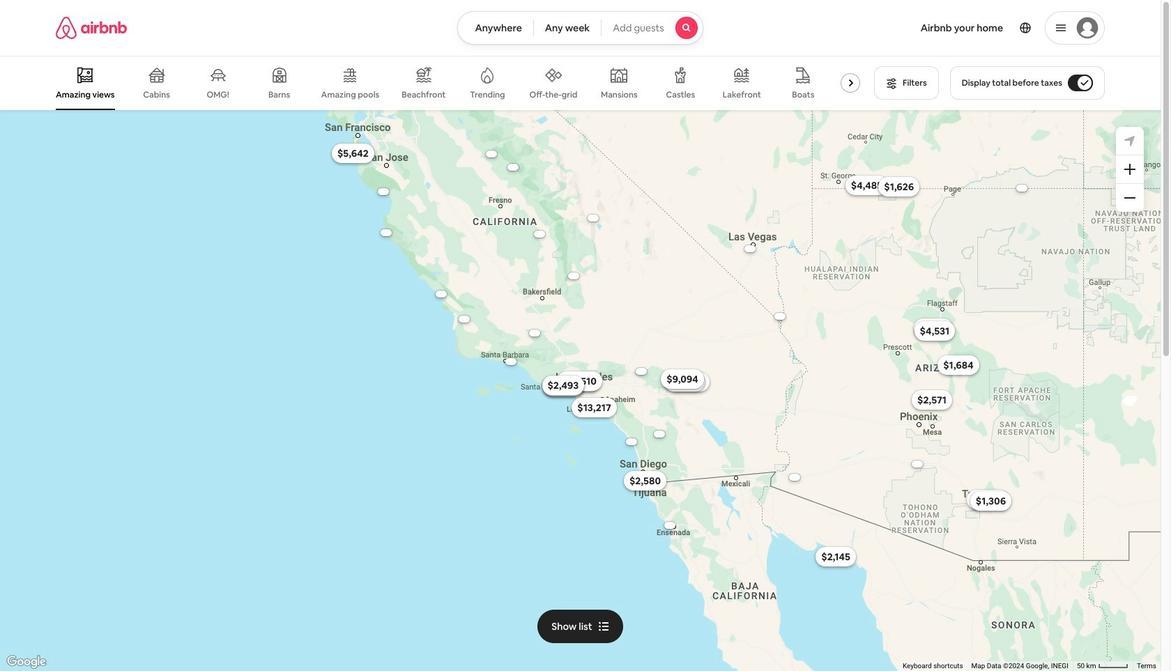 Task type: locate. For each thing, give the bounding box(es) containing it.
google image
[[3, 653, 50, 672]]

None search field
[[458, 11, 703, 45]]

group
[[56, 56, 891, 110]]



Task type: vqa. For each thing, say whether or not it's contained in the screenshot.
group on the top
yes



Task type: describe. For each thing, give the bounding box(es) containing it.
google map
showing 69 stays. region
[[0, 110, 1161, 672]]

zoom out image
[[1125, 192, 1136, 204]]

zoom in image
[[1125, 164, 1136, 175]]

profile element
[[720, 0, 1105, 56]]



